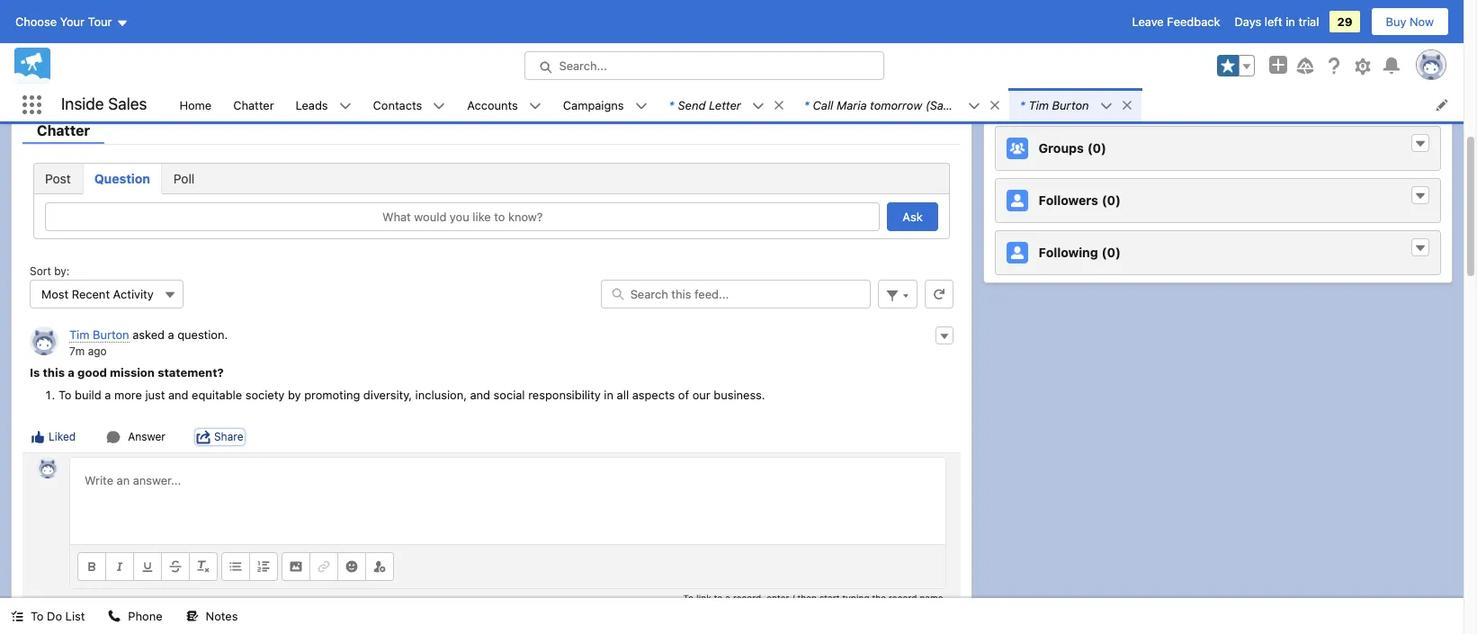 Task type: vqa. For each thing, say whether or not it's contained in the screenshot.
TODAY'S
no



Task type: locate. For each thing, give the bounding box(es) containing it.
0 vertical spatial in
[[1286, 14, 1295, 29]]

the
[[358, 59, 377, 75], [872, 592, 886, 603]]

sort
[[30, 265, 51, 278]]

this
[[43, 365, 65, 379]]

know?
[[508, 210, 543, 224]]

Search this feed... search field
[[601, 280, 870, 309]]

0 vertical spatial tim
[[1029, 98, 1049, 112]]

left
[[1265, 14, 1282, 29]]

1 horizontal spatial *
[[804, 98, 809, 112]]

is this a good mission statement? to build a more just and equitable society by promoting diversity, inclusion, and social responsibility in all aspects of our business.
[[30, 365, 765, 402]]

0 vertical spatial to
[[494, 210, 505, 224]]

1 horizontal spatial chatter link
[[222, 88, 285, 121]]

kb
[[1135, 2, 1149, 15], [1136, 36, 1150, 50]]

quarter
[[1140, 56, 1182, 70]]

text default image
[[773, 99, 785, 111], [988, 99, 1001, 111], [635, 100, 647, 112], [1414, 242, 1427, 255]]

share up the home link
[[180, 59, 213, 75]]

(0) right groups
[[1087, 141, 1106, 156]]

0 horizontal spatial to
[[494, 210, 505, 224]]

(0) right followers on the right top of page
[[1102, 193, 1121, 208]]

link
[[696, 592, 711, 603]]

then
[[797, 592, 817, 603]]

0 vertical spatial chatter
[[233, 98, 274, 112]]

tab list
[[33, 163, 950, 194]]

1 horizontal spatial to
[[714, 592, 723, 603]]

1 your from the left
[[217, 59, 242, 75]]

text default image inside leads "list item"
[[339, 100, 351, 112]]

accounts link
[[456, 88, 529, 121]]

chatter down awesomeness
[[233, 98, 274, 112]]

to inside button
[[31, 609, 44, 623]]

0 horizontal spatial to
[[31, 609, 44, 623]]

list
[[169, 88, 1464, 121]]

0 horizontal spatial chatter
[[37, 122, 90, 139]]

a
[[168, 328, 174, 342], [68, 365, 75, 379], [105, 387, 111, 402], [725, 592, 730, 603]]

all
[[617, 387, 629, 402]]

share
[[180, 59, 213, 75], [214, 430, 243, 443]]

png down leave feedback link
[[1164, 36, 1184, 50]]

tim burton image up is
[[30, 327, 58, 355]]

1 vertical spatial chatter
[[37, 122, 90, 139]]

insert content element
[[282, 552, 394, 581]]

0 horizontal spatial *
[[669, 98, 674, 112]]

text default image inside to do list button
[[11, 610, 23, 623]]

leave feedback link
[[1132, 14, 1220, 29]]

responsibility
[[528, 387, 601, 402]]

(0)
[[1087, 141, 1106, 156], [1102, 193, 1121, 208], [1102, 245, 1121, 260]]

a right "asked"
[[168, 328, 174, 342]]

in right left
[[1286, 14, 1295, 29]]

(0) right following
[[1102, 245, 1121, 260]]

/
[[792, 592, 795, 603]]

in
[[1286, 14, 1295, 29], [604, 387, 614, 402]]

1 horizontal spatial and
[[470, 387, 490, 402]]

most recent activity
[[41, 287, 154, 301]]

tomorrow
[[870, 98, 922, 112]]

you
[[450, 210, 469, 224]]

of
[[678, 387, 689, 402]]

png right 51 kb
[[1163, 2, 1183, 15]]

choose your tour button
[[14, 7, 129, 36]]

0 vertical spatial by
[[1124, 56, 1137, 70]]

2 vertical spatial to
[[31, 609, 44, 623]]

(or
[[420, 59, 439, 75]]

ask button
[[887, 202, 938, 231]]

question.
[[177, 328, 228, 342]]

to right 'link'
[[714, 592, 723, 603]]

0 horizontal spatial with
[[331, 59, 355, 75]]

3 * from the left
[[1020, 98, 1025, 112]]

1 vertical spatial to
[[714, 592, 723, 603]]

0 horizontal spatial tim
[[69, 328, 89, 342]]

1 horizontal spatial by
[[1124, 56, 1137, 70]]

0 vertical spatial chatter link
[[222, 88, 285, 121]]

2 and from the left
[[470, 387, 490, 402]]

statement?
[[158, 365, 224, 379]]

0 horizontal spatial in
[[604, 387, 614, 402]]

2 list item from the left
[[793, 88, 1009, 121]]

do
[[47, 609, 62, 623]]

post link
[[34, 164, 83, 193]]

list item
[[658, 88, 793, 121], [793, 88, 1009, 121], [1009, 88, 1141, 121]]

toolbar
[[70, 544, 945, 588]]

background
[[51, 23, 121, 39]]

text default image
[[1121, 99, 1133, 111], [339, 100, 351, 112], [433, 100, 446, 112], [529, 100, 541, 112], [752, 100, 764, 112], [1414, 138, 1427, 151], [1414, 190, 1427, 203], [31, 430, 45, 444], [106, 430, 121, 444], [196, 430, 210, 444], [11, 610, 23, 623], [108, 610, 121, 623], [186, 610, 198, 623]]

0 vertical spatial tim burton image
[[30, 327, 58, 355]]

tim down the "fytd"
[[1029, 98, 1049, 112]]

kb up 67 kb
[[1135, 2, 1149, 15]]

to left build
[[58, 387, 72, 402]]

world.
[[381, 59, 416, 75]]

tim burton image
[[30, 327, 58, 355], [37, 457, 58, 478]]

* for * send letter
[[669, 98, 674, 112]]

67
[[1123, 36, 1136, 50]]

text default image inside answer button
[[106, 430, 121, 444]]

leads
[[296, 98, 328, 112]]

tim burton, just now element
[[22, 319, 960, 452]]

post
[[45, 171, 71, 186]]

0 horizontal spatial and
[[168, 387, 188, 402]]

recent
[[72, 287, 110, 301]]

burton inside tim burton asked a question. 7m ago
[[93, 328, 129, 342]]

revenue
[[1074, 56, 1120, 70]]

29
[[1337, 14, 1353, 29]]

to
[[494, 210, 505, 224], [714, 592, 723, 603]]

text default image inside contacts list item
[[433, 100, 446, 112]]

with up leads "list item"
[[331, 59, 355, 75]]

format text element
[[77, 552, 218, 581]]

the left world.
[[358, 59, 377, 75]]

tim up 7m
[[69, 328, 89, 342]]

accounts list item
[[456, 88, 552, 121]]

0 vertical spatial to
[[58, 387, 72, 402]]

1 and from the left
[[168, 387, 188, 402]]

tab list containing post
[[33, 163, 950, 194]]

burton up ago
[[93, 328, 129, 342]]

typing
[[842, 592, 869, 603]]

0 horizontal spatial by
[[288, 387, 301, 402]]

align text element
[[221, 552, 278, 581]]

tim inside list item
[[1029, 98, 1049, 112]]

with right least
[[488, 59, 512, 75]]

2 * from the left
[[804, 98, 809, 112]]

notes
[[206, 609, 238, 623]]

to left "do"
[[31, 609, 44, 623]]

chatter
[[233, 98, 274, 112], [37, 122, 90, 139]]

1 horizontal spatial the
[[872, 592, 886, 603]]

groups (0)
[[1039, 141, 1106, 156]]

tim inside tim burton asked a question. 7m ago
[[69, 328, 89, 342]]

1 vertical spatial share
[[214, 430, 243, 443]]

buy now button
[[1370, 7, 1449, 36]]

share for share your awesomeness with the world. (or at least with your colleagues on chatter.)
[[180, 59, 213, 75]]

answer button
[[105, 429, 166, 445]]

the right typing
[[872, 592, 886, 603]]

share for share
[[214, 430, 243, 443]]

list containing home
[[169, 88, 1464, 121]]

1 horizontal spatial chatter
[[233, 98, 274, 112]]

leads link
[[285, 88, 339, 121]]

0 vertical spatial (0)
[[1087, 141, 1106, 156]]

question link
[[83, 164, 162, 193]]

2 horizontal spatial *
[[1020, 98, 1025, 112]]

1 * from the left
[[669, 98, 674, 112]]

and right "just"
[[168, 387, 188, 402]]

1 horizontal spatial with
[[488, 59, 512, 75]]

1 vertical spatial (0)
[[1102, 193, 1121, 208]]

1 vertical spatial chatter link
[[22, 122, 104, 144]]

share down equitable
[[214, 430, 243, 443]]

0 vertical spatial kb
[[1135, 2, 1149, 15]]

chatter.)
[[628, 59, 679, 75]]

1 vertical spatial in
[[604, 387, 614, 402]]

0 horizontal spatial your
[[217, 59, 242, 75]]

0 vertical spatial burton
[[1052, 98, 1089, 112]]

share inside popup button
[[214, 430, 243, 443]]

chatter link down awesomeness
[[222, 88, 285, 121]]

None text field
[[70, 457, 945, 544]]

kb for 51 kb
[[1135, 2, 1149, 15]]

to for to do list
[[31, 609, 44, 623]]

(0) for followers (0)
[[1102, 193, 1121, 208]]

chatter inside 'list'
[[233, 98, 274, 112]]

days left in trial
[[1235, 14, 1319, 29]]

1 vertical spatial tim
[[69, 328, 89, 342]]

2 horizontal spatial to
[[683, 592, 694, 603]]

sep
[[1040, 36, 1060, 50]]

2023
[[1082, 36, 1109, 50]]

your up accounts list item on the left top
[[516, 59, 541, 75]]

0 vertical spatial share
[[180, 59, 213, 75]]

to right like
[[494, 210, 505, 224]]

to left 'link'
[[683, 592, 694, 603]]

is
[[30, 365, 40, 379]]

1 horizontal spatial to
[[58, 387, 72, 402]]

by down 67
[[1124, 56, 1137, 70]]

2 vertical spatial (0)
[[1102, 245, 1121, 260]]

1 vertical spatial tim burton image
[[37, 457, 58, 478]]

by
[[1124, 56, 1137, 70], [288, 387, 301, 402]]

good
[[77, 365, 107, 379]]

phone button
[[98, 598, 173, 634]]

start
[[819, 592, 840, 603]]

0 horizontal spatial the
[[358, 59, 377, 75]]

1 vertical spatial burton
[[93, 328, 129, 342]]

1 vertical spatial to
[[683, 592, 694, 603]]

letter
[[709, 98, 741, 112]]

share your awesomeness with the world. (or at least with your colleagues on chatter.)
[[180, 59, 679, 75]]

chatter link down the inside
[[22, 122, 104, 144]]

1 horizontal spatial tim
[[1029, 98, 1049, 112]]

1 horizontal spatial burton
[[1052, 98, 1089, 112]]

our
[[692, 387, 710, 402]]

1 vertical spatial kb
[[1136, 36, 1150, 50]]

about
[[37, 59, 67, 73]]

a right build
[[105, 387, 111, 402]]

asked
[[132, 328, 165, 342]]

chatter link
[[222, 88, 285, 121], [22, 122, 104, 144]]

kb for 67 kb
[[1136, 36, 1150, 50]]

*
[[669, 98, 674, 112], [804, 98, 809, 112], [1020, 98, 1025, 112]]

campaigns
[[563, 98, 624, 112]]

0 horizontal spatial burton
[[93, 328, 129, 342]]

just
[[145, 387, 165, 402]]

1 horizontal spatial your
[[516, 59, 541, 75]]

png
[[1163, 2, 1183, 15], [1164, 36, 1184, 50]]

by right "society"
[[288, 387, 301, 402]]

2 your from the left
[[516, 59, 541, 75]]

chatter for right chatter link
[[233, 98, 274, 112]]

more
[[114, 387, 142, 402]]

kb down leave
[[1136, 36, 1150, 50]]

1 vertical spatial by
[[288, 387, 301, 402]]

and left social
[[470, 387, 490, 402]]

burton up groups (0)
[[1052, 98, 1089, 112]]

51 kb
[[1123, 2, 1149, 15]]

group
[[1217, 55, 1255, 76]]

tim burton image down 'liked' button
[[37, 457, 58, 478]]

your up the home link
[[217, 59, 242, 75]]

in left all
[[604, 387, 614, 402]]

chatter down the inside
[[37, 122, 90, 139]]

sep 29, 2023
[[1040, 36, 1109, 50]]

like
[[473, 210, 491, 224]]

campaigns list item
[[552, 88, 658, 121]]

tim
[[1029, 98, 1049, 112], [69, 328, 89, 342]]



Task type: describe. For each thing, give the bounding box(es) containing it.
liked button
[[30, 429, 77, 445]]

contacts
[[373, 98, 422, 112]]

a inside tim burton asked a question. 7m ago
[[168, 328, 174, 342]]

tim burton image for to link to a record, enter / then start typing the record name.
[[37, 457, 58, 478]]

sort by:
[[30, 265, 70, 278]]

text default image inside accounts list item
[[529, 100, 541, 112]]

on
[[610, 59, 625, 75]]

7m
[[69, 344, 85, 358]]

about me
[[37, 59, 86, 73]]

to do list
[[31, 609, 85, 623]]

trial
[[1298, 14, 1319, 29]]

a left record,
[[725, 592, 730, 603]]

name.
[[920, 592, 946, 603]]

poll
[[174, 171, 195, 186]]

fytd revenue by quarter
[[1040, 56, 1182, 70]]

leads list item
[[285, 88, 362, 121]]

chatter for left chatter link
[[37, 122, 90, 139]]

groups
[[1039, 141, 1084, 156]]

what would you like to know? button
[[45, 202, 880, 231]]

sales
[[108, 95, 147, 114]]

leave feedback
[[1132, 14, 1220, 29]]

least
[[457, 59, 484, 75]]

1 vertical spatial png
[[1164, 36, 1184, 50]]

by inside "fytd revenue by quarter" link
[[1124, 56, 1137, 70]]

now
[[1410, 14, 1434, 29]]

(0) for groups (0)
[[1087, 141, 1106, 156]]

3 list item from the left
[[1009, 88, 1141, 121]]

promoting
[[304, 387, 360, 402]]

your
[[60, 14, 85, 29]]

question
[[94, 171, 150, 186]]

to inside button
[[494, 210, 505, 224]]

2 with from the left
[[488, 59, 512, 75]]

by:
[[54, 265, 70, 278]]

liked
[[49, 430, 76, 443]]

text default image inside campaigns list item
[[635, 100, 647, 112]]

51
[[1123, 2, 1135, 15]]

record
[[889, 592, 917, 603]]

would
[[414, 210, 446, 224]]

burton inside 'list'
[[1052, 98, 1089, 112]]

fytd
[[1040, 56, 1070, 70]]

leave
[[1132, 14, 1164, 29]]

following (0)
[[1039, 245, 1121, 260]]

by inside "is this a good mission statement? to build a more just and equitable society by promoting diversity, inclusion, and social responsibility in all aspects of our business."
[[288, 387, 301, 402]]

to for to link to a record, enter / then start typing the record name.
[[683, 592, 694, 603]]

1 with from the left
[[331, 59, 355, 75]]

to inside "is this a good mission statement? to build a more just and equitable society by promoting diversity, inclusion, and social responsibility in all aspects of our business."
[[58, 387, 72, 402]]

notes button
[[175, 598, 249, 634]]

mission
[[110, 365, 155, 379]]

what would you like to know?
[[382, 210, 543, 224]]

record,
[[733, 592, 764, 603]]

answer
[[128, 430, 165, 443]]

text default image inside phone button
[[108, 610, 121, 623]]

home link
[[169, 88, 222, 121]]

days
[[1235, 14, 1261, 29]]

buy now
[[1386, 14, 1434, 29]]

awesomeness
[[246, 59, 327, 75]]

inclusion,
[[415, 387, 467, 402]]

0 horizontal spatial chatter link
[[22, 122, 104, 144]]

choose
[[15, 14, 57, 29]]

text default image inside 'liked' button
[[31, 430, 45, 444]]

social
[[494, 387, 525, 402]]

0 vertical spatial the
[[358, 59, 377, 75]]

buy
[[1386, 14, 1406, 29]]

* for * call maria tomorrow (sample)
[[804, 98, 809, 112]]

campaigns link
[[552, 88, 635, 121]]

maria
[[837, 98, 867, 112]]

search...
[[559, 58, 607, 73]]

followers
[[1039, 193, 1098, 208]]

* tim burton
[[1020, 98, 1089, 112]]

accounts
[[467, 98, 518, 112]]

* for * tim burton
[[1020, 98, 1025, 112]]

fytd revenue by quarter link
[[1006, 56, 1429, 86]]

list
[[65, 609, 85, 623]]

29,
[[1063, 36, 1079, 50]]

society
[[245, 387, 285, 402]]

a right the this on the left bottom of the page
[[68, 365, 75, 379]]

* send letter
[[669, 98, 741, 112]]

1 list item from the left
[[658, 88, 793, 121]]

tim burton link
[[69, 328, 129, 343]]

feedback
[[1167, 14, 1220, 29]]

Sort by: button
[[30, 280, 183, 309]]

ask
[[903, 210, 923, 224]]

call
[[813, 98, 833, 112]]

(0) for following (0)
[[1102, 245, 1121, 260]]

contacts list item
[[362, 88, 456, 121]]

inside sales
[[61, 95, 147, 114]]

1 vertical spatial the
[[872, 592, 886, 603]]

equitable
[[192, 387, 242, 402]]

tim burton image for asked a question.
[[30, 327, 58, 355]]

1 horizontal spatial in
[[1286, 14, 1295, 29]]

tim burton asked a question. 7m ago
[[69, 328, 228, 358]]

diversity,
[[363, 387, 412, 402]]

followers (0)
[[1039, 193, 1121, 208]]

at
[[442, 59, 453, 75]]

0 vertical spatial png
[[1163, 2, 1183, 15]]

contacts link
[[362, 88, 433, 121]]

enter
[[767, 592, 789, 603]]

most
[[41, 287, 69, 301]]

business.
[[714, 387, 765, 402]]

text default image inside notes button
[[186, 610, 198, 623]]

choose your tour
[[15, 14, 112, 29]]

inside
[[61, 95, 104, 114]]

background button
[[23, 17, 960, 46]]

text default image inside share popup button
[[196, 430, 210, 444]]

activity
[[113, 287, 154, 301]]

in inside "is this a good mission statement? to build a more just and equitable society by promoting diversity, inclusion, and social responsibility in all aspects of our business."
[[604, 387, 614, 402]]

phone
[[128, 609, 162, 623]]



